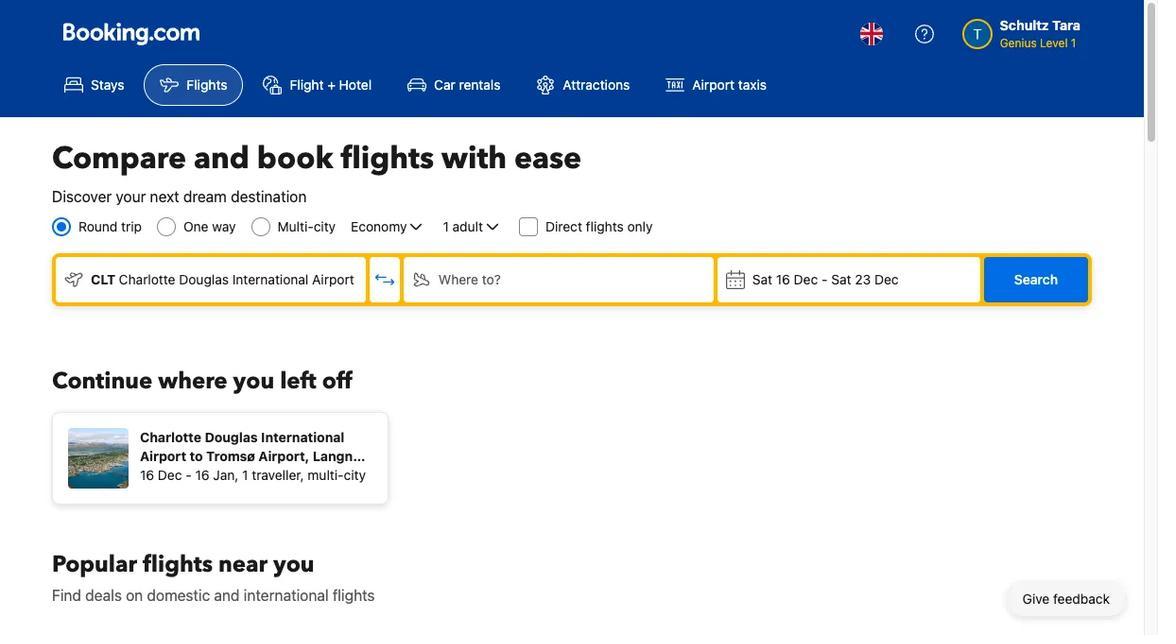 Task type: locate. For each thing, give the bounding box(es) containing it.
compare
[[52, 138, 186, 180]]

tara
[[1053, 17, 1081, 33]]

and
[[194, 138, 250, 180], [214, 587, 240, 605]]

1 horizontal spatial dec
[[794, 272, 819, 288]]

flights up domestic at the left
[[143, 550, 213, 581]]

car
[[434, 77, 456, 93]]

flights
[[341, 138, 434, 180], [586, 219, 624, 235], [143, 550, 213, 581], [333, 587, 375, 605]]

0 vertical spatial airport
[[693, 77, 735, 93]]

attractions
[[563, 77, 630, 93]]

and inside compare and book flights with ease discover your next dream destination
[[194, 138, 250, 180]]

tab list
[[52, 619, 1093, 636]]

0 horizontal spatial dec
[[158, 467, 182, 483]]

left
[[280, 366, 317, 397]]

you left left
[[233, 366, 274, 397]]

adult
[[453, 219, 483, 235]]

car rentals link
[[392, 64, 517, 106]]

0 horizontal spatial airport
[[312, 272, 355, 288]]

give feedback button
[[1008, 583, 1126, 617]]

next
[[150, 188, 179, 205]]

- left jan,
[[186, 467, 192, 483]]

dec
[[794, 272, 819, 288], [875, 272, 899, 288], [158, 467, 182, 483]]

and up dream
[[194, 138, 250, 180]]

23
[[855, 272, 872, 288]]

16
[[776, 272, 791, 288], [140, 467, 154, 483], [195, 467, 210, 483]]

where
[[439, 272, 479, 288]]

flights
[[187, 77, 227, 93]]

stays
[[91, 77, 124, 93]]

1 left adult
[[443, 219, 449, 235]]

0 vertical spatial you
[[233, 366, 274, 397]]

city right traveller,
[[344, 467, 366, 483]]

0 vertical spatial city
[[314, 219, 336, 235]]

clt charlotte douglas international airport
[[91, 272, 355, 288]]

1 vertical spatial and
[[214, 587, 240, 605]]

off
[[322, 366, 352, 397]]

dec left 23
[[794, 272, 819, 288]]

0 horizontal spatial 1
[[242, 467, 248, 483]]

dec right 23
[[875, 272, 899, 288]]

0 horizontal spatial sat
[[753, 272, 773, 288]]

0 vertical spatial 1
[[1072, 36, 1077, 50]]

2 horizontal spatial 1
[[1072, 36, 1077, 50]]

1 right jan,
[[242, 467, 248, 483]]

clt
[[91, 272, 116, 288]]

2 horizontal spatial 16
[[776, 272, 791, 288]]

schultz
[[1001, 17, 1050, 33]]

round trip
[[79, 219, 142, 235]]

discover
[[52, 188, 112, 205]]

round
[[79, 219, 118, 235]]

airport left taxis
[[693, 77, 735, 93]]

dec left jan,
[[158, 467, 182, 483]]

0 horizontal spatial -
[[186, 467, 192, 483]]

-
[[822, 272, 828, 288], [186, 467, 192, 483]]

dream
[[183, 188, 227, 205]]

booking.com logo image
[[63, 22, 200, 45], [63, 22, 200, 45]]

0 horizontal spatial 16
[[140, 467, 154, 483]]

stays link
[[48, 64, 140, 106]]

schultz tara genius level 1
[[1001, 17, 1081, 50]]

charlotte
[[119, 272, 176, 288]]

0 vertical spatial -
[[822, 272, 828, 288]]

sat
[[753, 272, 773, 288], [832, 272, 852, 288]]

1 vertical spatial city
[[344, 467, 366, 483]]

on
[[126, 587, 143, 605]]

0 horizontal spatial city
[[314, 219, 336, 235]]

2 sat from the left
[[832, 272, 852, 288]]

near
[[219, 550, 268, 581]]

1 horizontal spatial airport
[[693, 77, 735, 93]]

city
[[314, 219, 336, 235], [344, 467, 366, 483]]

douglas
[[179, 272, 229, 288]]

you up the "international"
[[273, 550, 315, 581]]

compare and book flights with ease discover your next dream destination
[[52, 138, 582, 205]]

attractions link
[[521, 64, 646, 106]]

where to? button
[[404, 257, 714, 303]]

1 horizontal spatial sat
[[832, 272, 852, 288]]

flights up economy
[[341, 138, 434, 180]]

2 vertical spatial 1
[[242, 467, 248, 483]]

1 vertical spatial 1
[[443, 219, 449, 235]]

1 horizontal spatial 1
[[443, 219, 449, 235]]

you inside 'popular flights near you find deals on domestic and international flights'
[[273, 550, 315, 581]]

airport taxis
[[693, 77, 767, 93]]

city left economy
[[314, 219, 336, 235]]

sat 16 dec - sat 23 dec button
[[718, 257, 981, 303]]

1 sat from the left
[[753, 272, 773, 288]]

- left 23
[[822, 272, 828, 288]]

you
[[233, 366, 274, 397], [273, 550, 315, 581]]

flights right the "international"
[[333, 587, 375, 605]]

airport
[[693, 77, 735, 93], [312, 272, 355, 288]]

and down 'near'
[[214, 587, 240, 605]]

flight
[[290, 77, 324, 93]]

- inside "dropdown button"
[[822, 272, 828, 288]]

0 vertical spatial and
[[194, 138, 250, 180]]

1 horizontal spatial -
[[822, 272, 828, 288]]

only
[[628, 219, 653, 235]]

airport down multi-city at left
[[312, 272, 355, 288]]

where
[[158, 366, 228, 397]]

and inside 'popular flights near you find deals on domestic and international flights'
[[214, 587, 240, 605]]

flight + hotel
[[290, 77, 372, 93]]

1
[[1072, 36, 1077, 50], [443, 219, 449, 235], [242, 467, 248, 483]]

domestic
[[147, 587, 210, 605]]

1 vertical spatial you
[[273, 550, 315, 581]]

1 down tara
[[1072, 36, 1077, 50]]

direct
[[546, 219, 583, 235]]

traveller,
[[252, 467, 304, 483]]

airport taxis link
[[650, 64, 783, 106]]

16 dec - 16 jan, 1 traveller, multi-city link
[[68, 417, 384, 489]]

taxis
[[739, 77, 767, 93]]



Task type: vqa. For each thing, say whether or not it's contained in the screenshot.
'Stays'
yes



Task type: describe. For each thing, give the bounding box(es) containing it.
flights inside compare and book flights with ease discover your next dream destination
[[341, 138, 434, 180]]

1 horizontal spatial 16
[[195, 467, 210, 483]]

flights left only
[[586, 219, 624, 235]]

multi-
[[308, 467, 344, 483]]

your
[[116, 188, 146, 205]]

popular flights near you find deals on domestic and international flights
[[52, 550, 375, 605]]

continue where you left off
[[52, 366, 352, 397]]

1 horizontal spatial city
[[344, 467, 366, 483]]

feedback
[[1054, 591, 1111, 607]]

ease
[[515, 138, 582, 180]]

hotel
[[339, 77, 372, 93]]

flights link
[[144, 64, 244, 106]]

one
[[184, 219, 209, 235]]

16 dec - 16 jan, 1 traveller, multi-city
[[140, 467, 366, 483]]

trip
[[121, 219, 142, 235]]

find
[[52, 587, 81, 605]]

car rentals
[[434, 77, 501, 93]]

1 inside 1 adult popup button
[[443, 219, 449, 235]]

1 inside schultz tara genius level 1
[[1072, 36, 1077, 50]]

+
[[328, 77, 336, 93]]

deals
[[85, 587, 122, 605]]

international
[[244, 587, 329, 605]]

1 vertical spatial airport
[[312, 272, 355, 288]]

book
[[257, 138, 333, 180]]

sat 16 dec - sat 23 dec
[[753, 272, 899, 288]]

genius
[[1001, 36, 1037, 50]]

1 adult button
[[441, 216, 504, 238]]

16 inside sat 16 dec - sat 23 dec "dropdown button"
[[776, 272, 791, 288]]

destination
[[231, 188, 307, 205]]

economy
[[351, 219, 407, 235]]

rentals
[[459, 77, 501, 93]]

flight + hotel link
[[247, 64, 388, 106]]

one way
[[184, 219, 236, 235]]

1 adult
[[443, 219, 483, 235]]

give
[[1023, 591, 1050, 607]]

international
[[232, 272, 309, 288]]

multi-city
[[278, 219, 336, 235]]

multi-
[[278, 219, 314, 235]]

give feedback
[[1023, 591, 1111, 607]]

continue
[[52, 366, 153, 397]]

with
[[442, 138, 507, 180]]

popular
[[52, 550, 137, 581]]

search
[[1015, 272, 1059, 288]]

1 vertical spatial -
[[186, 467, 192, 483]]

2 horizontal spatial dec
[[875, 272, 899, 288]]

to?
[[482, 272, 501, 288]]

jan,
[[213, 467, 239, 483]]

search button
[[985, 257, 1089, 303]]

where to?
[[439, 272, 501, 288]]

direct flights only
[[546, 219, 653, 235]]

level
[[1041, 36, 1069, 50]]

1 inside 16 dec - 16 jan, 1 traveller, multi-city link
[[242, 467, 248, 483]]

way
[[212, 219, 236, 235]]



